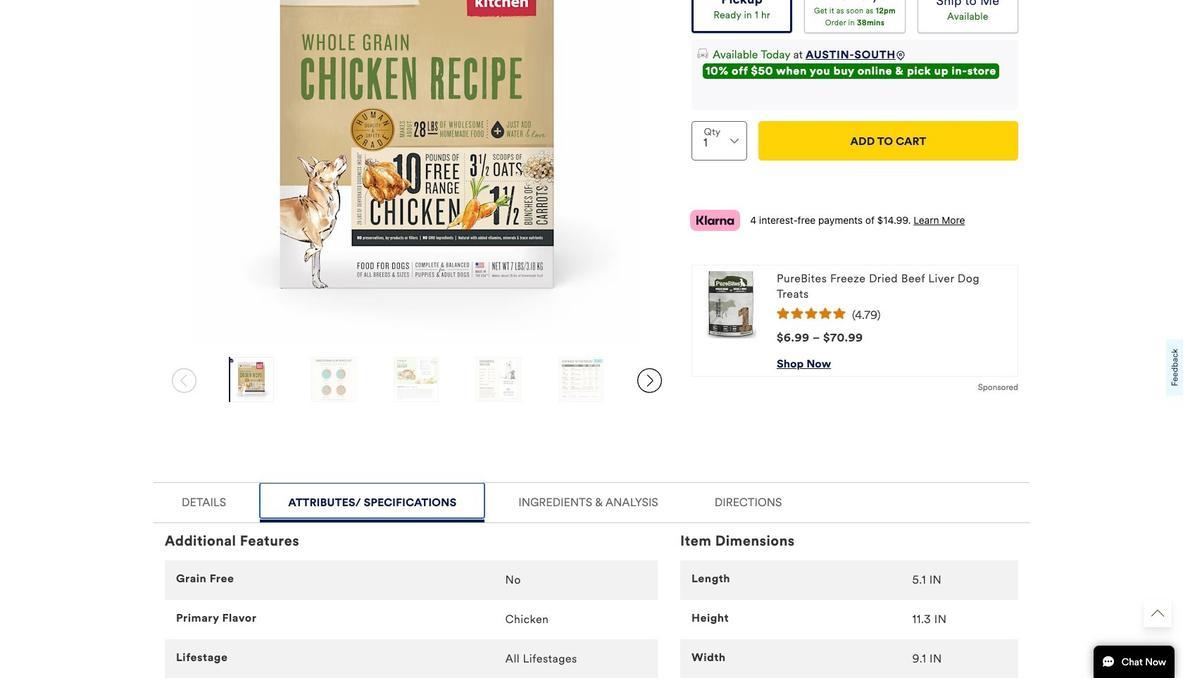 Task type: describe. For each thing, give the bounding box(es) containing it.
the honest kitchen dehydrated whole grain chicken recipe dog food, 7 lbs. - thumbnail-3 image
[[395, 357, 438, 402]]

delivery-method-Ship to Me-Available radio
[[918, 0, 1019, 33]]

the honest kitchen dehydrated whole grain chicken recipe dog food, 7 lbs. - thumbnail-4 image
[[477, 357, 521, 402]]

the honest kitchen dehydrated whole grain chicken recipe dog food, 7 lbs. - thumbnail-2 image
[[312, 357, 356, 402]]

the honest kitchen dehydrated whole grain chicken recipe dog food, 7 lbs. - thumbnail-1 image
[[229, 357, 273, 402]]

delivery-method-Delivery-Available radio
[[805, 0, 906, 33]]

from $6.99 up to $70.99 element
[[777, 331, 864, 345]]



Task type: locate. For each thing, give the bounding box(es) containing it.
the honest kitchen dehydrated whole grain chicken recipe dog food, 7 lbs. - carousel image #1 image
[[193, 0, 641, 346]]

option group
[[692, 0, 1019, 33]]

product details tab list
[[154, 483, 1030, 678]]

scroll to top image
[[1152, 607, 1165, 620]]

delivery-method-Pickup-Available radio
[[692, 0, 793, 33]]

the honest kitchen dehydrated whole grain chicken recipe dog food, 7 lbs. - thumbnail-5 image
[[560, 357, 603, 402]]

rating 4.79 out of 5 element
[[777, 308, 1012, 319]]



Task type: vqa. For each thing, say whether or not it's contained in the screenshot.
the leftmost PET
no



